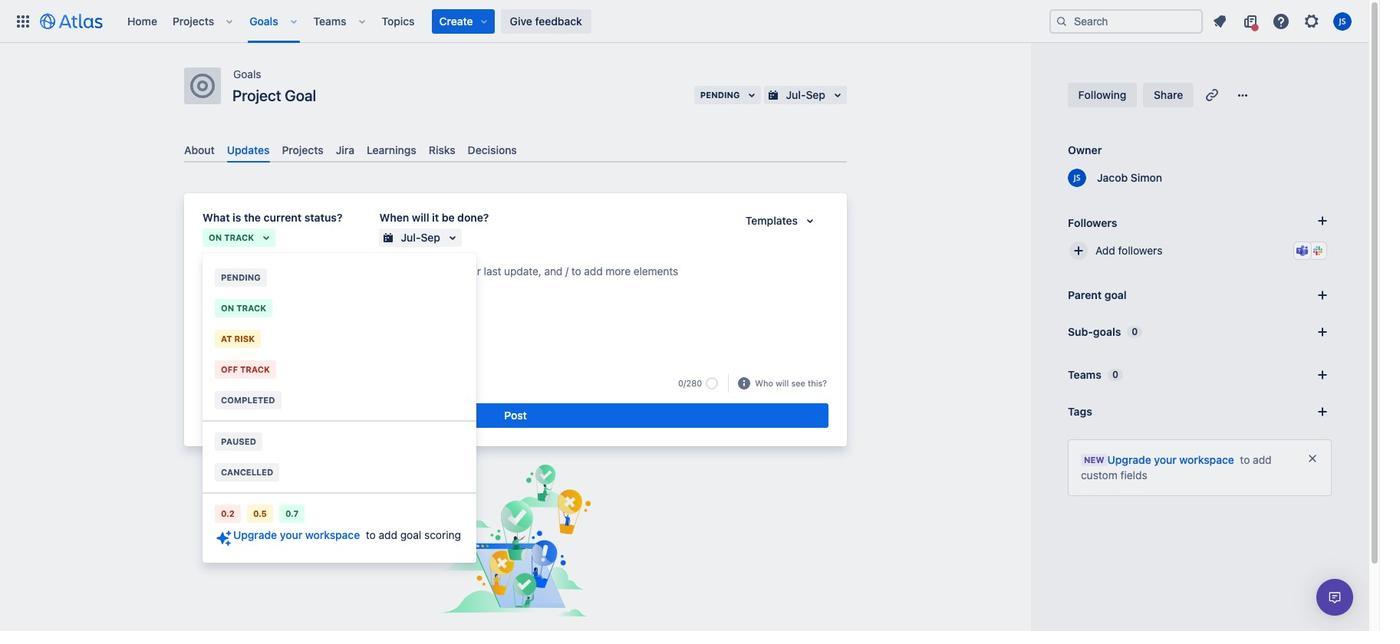 Task type: vqa. For each thing, say whether or not it's contained in the screenshot.
Goals link
yes



Task type: describe. For each thing, give the bounding box(es) containing it.
will for who
[[776, 378, 789, 388]]

give feedback button
[[501, 9, 592, 33]]

at risk
[[221, 334, 255, 344]]

who
[[755, 378, 774, 388]]

group containing pending
[[203, 258, 476, 421]]

templates button
[[737, 212, 829, 230]]

workspace inside group
[[305, 529, 360, 542]]

at risk button
[[203, 324, 476, 355]]

be
[[442, 211, 455, 224]]

risks
[[429, 144, 456, 157]]

parent
[[1069, 289, 1102, 302]]

home link
[[123, 9, 162, 33]]

add files, videos, or images image
[[206, 375, 224, 393]]

group containing upgrade your workspace
[[203, 253, 476, 563]]

cancelled button
[[203, 457, 476, 488]]

decisions
[[468, 144, 517, 157]]

add follower image
[[1070, 242, 1088, 260]]

jul-
[[401, 231, 421, 244]]

at
[[221, 334, 232, 344]]

1 vertical spatial track
[[237, 303, 266, 313]]

1 horizontal spatial goal
[[1105, 289, 1127, 302]]

about
[[184, 144, 215, 157]]

close banner image
[[1307, 453, 1320, 465]]

will for when
[[412, 211, 429, 224]]

add a follower image
[[1314, 212, 1333, 230]]

paused button
[[203, 427, 476, 457]]

what
[[203, 211, 230, 224]]

0.2
[[221, 509, 235, 519]]

sep
[[421, 231, 441, 244]]

custom
[[1082, 469, 1118, 482]]

teams link
[[309, 9, 351, 33]]

goal inside group
[[401, 529, 422, 542]]

0 vertical spatial goals link
[[245, 9, 283, 33]]

1 horizontal spatial teams
[[1069, 368, 1102, 381]]

goal
[[285, 87, 316, 104]]

to for to add custom fields
[[1241, 454, 1251, 467]]

jira
[[336, 144, 355, 157]]

goals for goals
[[250, 14, 278, 27]]

topics
[[382, 14, 415, 27]]

add
[[1096, 244, 1116, 257]]

0/280
[[679, 379, 703, 389]]

0.5
[[253, 509, 267, 519]]

2 on track button from the top
[[203, 293, 476, 324]]

following button
[[1069, 83, 1138, 107]]

new
[[1085, 455, 1105, 465]]

status?
[[305, 211, 343, 224]]

parent goal
[[1069, 289, 1127, 302]]

scoring
[[425, 529, 461, 542]]

1 horizontal spatial upgrade
[[1108, 454, 1152, 467]]

see
[[792, 378, 806, 388]]

banner containing home
[[0, 0, 1369, 43]]

goals for goals project goal
[[233, 68, 261, 81]]

tab list containing about
[[178, 137, 854, 163]]

done?
[[458, 211, 489, 224]]

followers
[[1069, 216, 1118, 229]]

project
[[233, 87, 281, 104]]

it
[[432, 211, 439, 224]]

give feedback
[[510, 14, 582, 27]]

feedback
[[535, 14, 582, 27]]

help image
[[1273, 12, 1291, 30]]

fields
[[1121, 469, 1148, 482]]

give
[[510, 14, 533, 27]]

0 vertical spatial your
[[1155, 454, 1177, 467]]

followers
[[1119, 244, 1163, 257]]

jul-sep
[[401, 231, 441, 244]]

0 vertical spatial track
[[224, 233, 254, 243]]



Task type: locate. For each thing, give the bounding box(es) containing it.
cancelled
[[221, 467, 273, 477]]

0 vertical spatial on track
[[209, 233, 254, 243]]

0 for sub-goals
[[1132, 326, 1139, 338]]

tags
[[1069, 405, 1093, 418]]

goal left scoring in the bottom of the page
[[401, 529, 422, 542]]

on track down the is
[[209, 233, 254, 243]]

what is the current status?
[[203, 211, 343, 224]]

teams
[[314, 14, 347, 27], [1069, 368, 1102, 381]]

0 right goals
[[1132, 326, 1139, 338]]

upgrade
[[1108, 454, 1152, 467], [233, 529, 277, 542]]

1 horizontal spatial to
[[1241, 454, 1251, 467]]

track up risk
[[237, 303, 266, 313]]

0 vertical spatial teams
[[314, 14, 347, 27]]

0 vertical spatial goal
[[1105, 289, 1127, 302]]

goals link up project
[[233, 65, 261, 84]]

0 vertical spatial on track button
[[203, 229, 276, 247]]

atlas paid feature image
[[215, 530, 233, 548]]

insert emoji image
[[230, 375, 249, 393]]

sub-
[[1069, 325, 1094, 339]]

teams up tags
[[1069, 368, 1102, 381]]

upgrade down 0.5
[[233, 529, 277, 542]]

0 horizontal spatial projects
[[173, 14, 214, 27]]

share button
[[1144, 83, 1195, 107]]

completed
[[221, 395, 275, 405]]

to
[[1241, 454, 1251, 467], [366, 529, 376, 542]]

2 group from the top
[[203, 258, 476, 421]]

who will see this?
[[755, 378, 827, 388]]

projects right home
[[173, 14, 214, 27]]

add followers
[[1096, 244, 1163, 257]]

jul-sep button
[[380, 229, 462, 247]]

teams inside top element
[[314, 14, 347, 27]]

1 horizontal spatial projects
[[282, 144, 324, 157]]

3 group from the top
[[203, 421, 476, 493]]

1 vertical spatial your
[[280, 529, 303, 542]]

owner
[[1069, 144, 1103, 157]]

templates
[[746, 214, 798, 227]]

on track button up off track button
[[203, 293, 476, 324]]

1 vertical spatial goal
[[401, 529, 422, 542]]

1 vertical spatial on track
[[221, 303, 266, 313]]

1 horizontal spatial add
[[1254, 454, 1272, 467]]

on track up risk
[[221, 303, 266, 313]]

learnings
[[367, 144, 417, 157]]

track down the is
[[224, 233, 254, 243]]

topics link
[[377, 9, 420, 33]]

0 vertical spatial goals
[[250, 14, 278, 27]]

upgrade your workspace
[[233, 529, 360, 542]]

upgrade inside group
[[233, 529, 277, 542]]

to inside group
[[366, 529, 376, 542]]

insert link image
[[255, 375, 273, 393]]

paused
[[221, 437, 256, 447]]

search image
[[1056, 15, 1069, 27]]

home
[[127, 14, 157, 27]]

1 vertical spatial goals
[[233, 68, 261, 81]]

completed button
[[203, 385, 476, 416]]

goals inside top element
[[250, 14, 278, 27]]

on track
[[209, 233, 254, 243], [221, 303, 266, 313]]

1 vertical spatial on
[[221, 303, 234, 313]]

upgrade up fields
[[1108, 454, 1152, 467]]

0 vertical spatial projects
[[173, 14, 214, 27]]

risk
[[235, 334, 255, 344]]

slack logo showing nan channels are connected to this goal image
[[1313, 245, 1325, 257]]

off track
[[221, 365, 270, 375]]

who will see this? button
[[754, 377, 829, 391]]

sub-goals
[[1069, 325, 1122, 339]]

projects left jira at the left of the page
[[282, 144, 324, 157]]

to add custom fields
[[1082, 454, 1272, 482]]

this?
[[808, 378, 827, 388]]

tab list
[[178, 137, 854, 163]]

goal icon image
[[190, 74, 215, 98]]

1 vertical spatial projects
[[282, 144, 324, 157]]

share
[[1154, 88, 1184, 101]]

1 vertical spatial workspace
[[305, 529, 360, 542]]

group
[[203, 253, 476, 563], [203, 258, 476, 421], [203, 421, 476, 493]]

off
[[221, 365, 238, 375]]

goals
[[250, 14, 278, 27], [233, 68, 261, 81]]

1 vertical spatial will
[[776, 378, 789, 388]]

on track button
[[203, 229, 276, 247], [203, 293, 476, 324]]

to add goal scoring
[[366, 529, 461, 542]]

1 vertical spatial on track button
[[203, 293, 476, 324]]

track
[[224, 233, 254, 243], [237, 303, 266, 313], [240, 365, 270, 375]]

to down cancelled button
[[366, 529, 376, 542]]

0.7
[[285, 509, 299, 519]]

0 vertical spatial 0
[[1132, 326, 1139, 338]]

0 vertical spatial to
[[1241, 454, 1251, 467]]

will
[[412, 211, 429, 224], [776, 378, 789, 388]]

add for to add custom fields
[[1254, 454, 1272, 467]]

top element
[[9, 0, 1050, 43]]

0 down goals
[[1113, 369, 1119, 381]]

on
[[209, 233, 222, 243], [221, 303, 234, 313]]

1 vertical spatial add
[[379, 529, 398, 542]]

pending button
[[203, 263, 476, 293]]

is
[[233, 211, 241, 224]]

post button
[[203, 404, 829, 428]]

1 horizontal spatial will
[[776, 378, 789, 388]]

projects link
[[168, 9, 219, 33]]

1 vertical spatial teams
[[1069, 368, 1102, 381]]

on down what
[[209, 233, 222, 243]]

1 horizontal spatial your
[[1155, 454, 1177, 467]]

upgrade your workspace link
[[215, 529, 360, 548]]

1 horizontal spatial workspace
[[1180, 454, 1235, 467]]

0 horizontal spatial to
[[366, 529, 376, 542]]

0 vertical spatial on
[[209, 233, 222, 243]]

track up insert link icon
[[240, 365, 270, 375]]

goals
[[1094, 325, 1122, 339]]

on track inside group
[[221, 303, 266, 313]]

Main content area, start typing to enter text. text field
[[203, 263, 829, 286]]

0 horizontal spatial workspace
[[305, 529, 360, 542]]

on track button down the is
[[203, 229, 276, 247]]

projects
[[173, 14, 214, 27], [282, 144, 324, 157]]

add followers button
[[1062, 234, 1339, 268]]

0 vertical spatial will
[[412, 211, 429, 224]]

1 on track button from the top
[[203, 229, 276, 247]]

0 horizontal spatial teams
[[314, 14, 347, 27]]

projects inside 'tab list'
[[282, 144, 324, 157]]

will left it
[[412, 211, 429, 224]]

goal right the "parent"
[[1105, 289, 1127, 302]]

goals up project
[[233, 68, 261, 81]]

current
[[264, 211, 302, 224]]

new upgrade your workspace
[[1085, 454, 1235, 467]]

open intercom messenger image
[[1326, 589, 1345, 607]]

your down 0.7 at bottom left
[[280, 529, 303, 542]]

track inside button
[[240, 365, 270, 375]]

goals inside goals project goal
[[233, 68, 261, 81]]

1 group from the top
[[203, 253, 476, 563]]

the
[[244, 211, 261, 224]]

projects inside top element
[[173, 14, 214, 27]]

when will it be done?
[[380, 211, 489, 224]]

1 vertical spatial 0
[[1113, 369, 1119, 381]]

when
[[380, 211, 409, 224]]

add left scoring in the bottom of the page
[[379, 529, 398, 542]]

post
[[505, 409, 527, 422]]

will left see
[[776, 378, 789, 388]]

1 horizontal spatial 0
[[1132, 326, 1139, 338]]

goals link
[[245, 9, 283, 33], [233, 65, 261, 84]]

to left close banner image
[[1241, 454, 1251, 467]]

on up at
[[221, 303, 234, 313]]

0 horizontal spatial add
[[379, 529, 398, 542]]

group containing paused
[[203, 421, 476, 493]]

0 horizontal spatial goal
[[401, 529, 422, 542]]

your right new
[[1155, 454, 1177, 467]]

add left close banner image
[[1254, 454, 1272, 467]]

teams left topics on the left top of the page
[[314, 14, 347, 27]]

0 for teams
[[1113, 369, 1119, 381]]

add inside to add custom fields
[[1254, 454, 1272, 467]]

your
[[1155, 454, 1177, 467], [280, 529, 303, 542]]

0 vertical spatial workspace
[[1180, 454, 1235, 467]]

0
[[1132, 326, 1139, 338], [1113, 369, 1119, 381]]

to for to add goal scoring
[[366, 529, 376, 542]]

0 horizontal spatial your
[[280, 529, 303, 542]]

goal
[[1105, 289, 1127, 302], [401, 529, 422, 542]]

goals link up goals project goal
[[245, 9, 283, 33]]

will inside popup button
[[776, 378, 789, 388]]

0 vertical spatial upgrade
[[1108, 454, 1152, 467]]

goals up goals project goal
[[250, 14, 278, 27]]

off track button
[[203, 355, 476, 385]]

1 vertical spatial to
[[366, 529, 376, 542]]

your inside the upgrade your workspace link
[[280, 529, 303, 542]]

0 vertical spatial add
[[1254, 454, 1272, 467]]

banner
[[0, 0, 1369, 43]]

goals project goal
[[233, 68, 316, 104]]

following
[[1079, 88, 1127, 101]]

updates
[[227, 144, 270, 157]]

add inside group
[[379, 529, 398, 542]]

2 vertical spatial track
[[240, 365, 270, 375]]

add for to add goal scoring
[[379, 529, 398, 542]]

0 horizontal spatial will
[[412, 211, 429, 224]]

add
[[1254, 454, 1272, 467], [379, 529, 398, 542]]

pending
[[221, 272, 261, 282]]

Search field
[[1050, 9, 1204, 33]]

1 vertical spatial goals link
[[233, 65, 261, 84]]

0 horizontal spatial 0
[[1113, 369, 1119, 381]]

0 horizontal spatial upgrade
[[233, 529, 277, 542]]

1 vertical spatial upgrade
[[233, 529, 277, 542]]

to inside to add custom fields
[[1241, 454, 1251, 467]]

msteams logo showing  channels are connected to this goal image
[[1297, 245, 1310, 257]]



